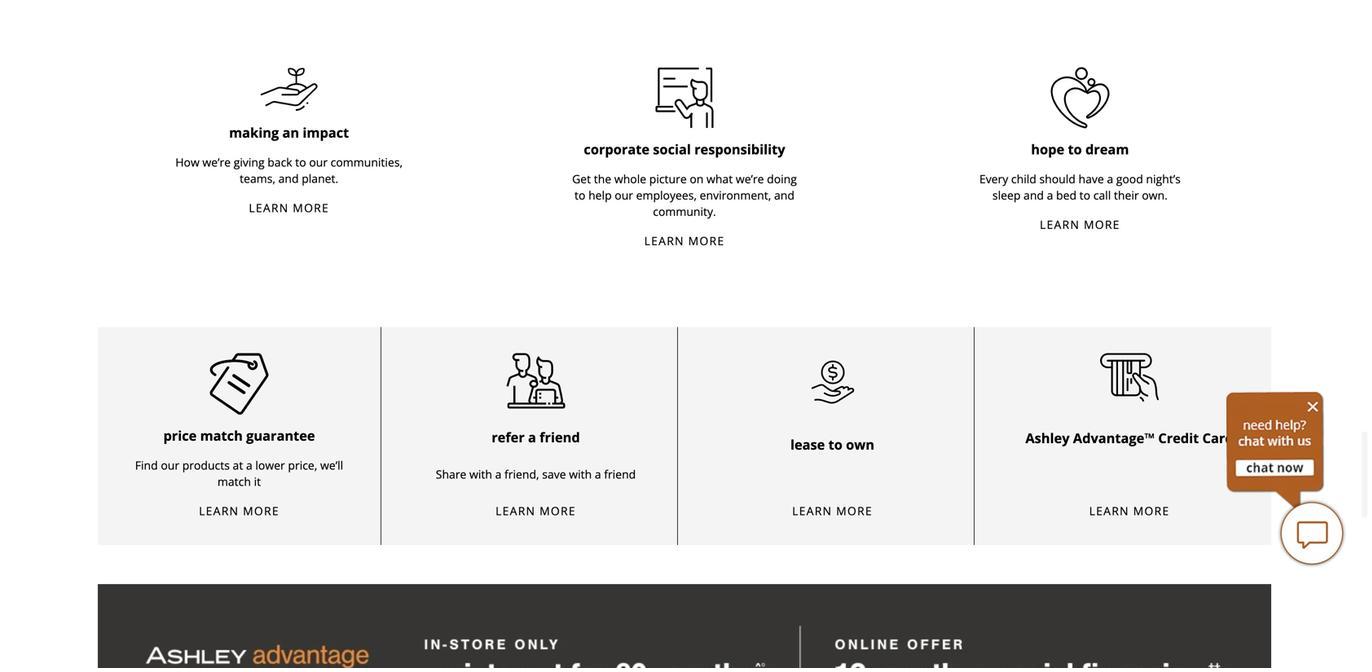 Task type: vqa. For each thing, say whether or not it's contained in the screenshot.
'doing'
yes



Task type: describe. For each thing, give the bounding box(es) containing it.
environment,
[[700, 187, 771, 203]]

refer
[[492, 428, 525, 447]]

get
[[572, 171, 591, 186]]

card
[[1203, 429, 1234, 447]]

our inside get the whole picture on what we're doing to help our employees, environment, and community.
[[615, 187, 633, 203]]

to inside every child should have a good night's sleep and a bed to call their own.
[[1080, 187, 1091, 203]]

our inside find our products at a lower price, we'll match it
[[161, 458, 179, 473]]

have
[[1079, 171, 1104, 187]]

learn down lease
[[792, 503, 832, 519]]

to right hope
[[1068, 140, 1082, 158]]

credit
[[1158, 429, 1199, 447]]

a right refer
[[528, 428, 536, 447]]

learn more for dream
[[1040, 217, 1120, 232]]

dream
[[1086, 140, 1129, 158]]

learn more link for guarantee
[[199, 503, 279, 519]]

good
[[1116, 171, 1143, 187]]

advantage™
[[1073, 429, 1155, 447]]

refer a friend
[[492, 428, 580, 447]]

learn more link down lease to own
[[792, 503, 873, 519]]

learn more link down ashley advantage™ credit card
[[1090, 503, 1170, 519]]

and inside get the whole picture on what we're doing to help our employees, environment, and community.
[[774, 187, 795, 203]]

a right save
[[595, 467, 601, 482]]

every child should have a good night's sleep and a bed to call their own.
[[980, 171, 1181, 203]]

on
[[690, 171, 704, 186]]

how we're giving back to our communities, teams, and planet.
[[175, 154, 403, 186]]

price,
[[288, 458, 317, 473]]

own
[[846, 436, 875, 454]]

learn more down ashley advantage™ credit card
[[1090, 503, 1170, 519]]

more for friend
[[540, 503, 576, 519]]

save
[[542, 467, 566, 482]]

it
[[254, 474, 261, 490]]

learn for guarantee
[[199, 503, 239, 519]]

0 vertical spatial friend
[[540, 428, 580, 447]]

planet.
[[302, 171, 338, 186]]

we're inside how we're giving back to our communities, teams, and planet.
[[202, 154, 231, 170]]

hope
[[1031, 140, 1065, 158]]

learn for responsibility
[[644, 233, 685, 248]]

child
[[1011, 171, 1037, 187]]

learn more link for responsibility
[[644, 233, 725, 249]]

picture
[[649, 171, 687, 186]]

friend,
[[505, 467, 539, 482]]

learn for impact
[[249, 200, 289, 215]]

1 horizontal spatial friend
[[604, 467, 636, 482]]

share with a friend, save with a friend
[[436, 467, 636, 482]]

we're inside get the whole picture on what we're doing to help our employees, environment, and community.
[[736, 171, 764, 186]]

learn more for responsibility
[[644, 233, 725, 248]]

help
[[589, 187, 612, 203]]

ashley's special financing image
[[98, 585, 1272, 668]]

how
[[175, 154, 200, 170]]

1 with from the left
[[470, 467, 492, 482]]

making
[[229, 123, 279, 142]]

their
[[1114, 187, 1139, 203]]

community.
[[653, 204, 716, 219]]

lease to own
[[791, 436, 875, 454]]

we'll
[[320, 458, 343, 473]]

night's
[[1146, 171, 1181, 187]]

a up call
[[1107, 171, 1114, 187]]

more for guarantee
[[243, 503, 279, 519]]

sleep
[[993, 187, 1021, 203]]

corporate social responsibility
[[584, 140, 785, 158]]

hope to dream
[[1031, 140, 1129, 158]]

communities,
[[331, 154, 403, 170]]

to inside how we're giving back to our communities, teams, and planet.
[[295, 154, 306, 170]]

2 with from the left
[[569, 467, 592, 482]]

more for impact
[[293, 200, 329, 215]]



Task type: locate. For each thing, give the bounding box(es) containing it.
0 horizontal spatial friend
[[540, 428, 580, 447]]

responsibility
[[695, 140, 785, 158]]

0 horizontal spatial our
[[161, 458, 179, 473]]

learn down bed
[[1040, 217, 1080, 232]]

more down save
[[540, 503, 576, 519]]

friend right save
[[604, 467, 636, 482]]

find
[[135, 458, 158, 473]]

learn more link
[[249, 200, 329, 216], [1040, 216, 1120, 233], [644, 233, 725, 249], [496, 503, 576, 519], [792, 503, 873, 519], [1090, 503, 1170, 519], [199, 503, 279, 519]]

more down own
[[836, 503, 873, 519]]

to left own
[[829, 436, 843, 454]]

to right back
[[295, 154, 306, 170]]

a right at
[[246, 458, 252, 473]]

learn more link down "community."
[[644, 233, 725, 249]]

learn down advantage™
[[1090, 503, 1130, 519]]

more down planet.
[[293, 200, 329, 215]]

more down call
[[1084, 217, 1120, 232]]

and down the child
[[1024, 187, 1044, 203]]

get the whole picture on what we're doing to help our employees, environment, and community.
[[572, 171, 797, 219]]

and inside every child should have a good night's sleep and a bed to call their own.
[[1024, 187, 1044, 203]]

making an impact
[[229, 123, 349, 142]]

a left bed
[[1047, 187, 1053, 203]]

lower
[[255, 458, 285, 473]]

to
[[1068, 140, 1082, 158], [295, 154, 306, 170], [575, 187, 586, 203], [1080, 187, 1091, 203], [829, 436, 843, 454]]

at
[[233, 458, 243, 473]]

0 vertical spatial we're
[[202, 154, 231, 170]]

bed
[[1056, 187, 1077, 203]]

learn more
[[249, 200, 329, 215], [1040, 217, 1120, 232], [644, 233, 725, 248], [496, 503, 576, 519], [792, 503, 873, 519], [1090, 503, 1170, 519], [199, 503, 279, 519]]

and down back
[[278, 171, 299, 186]]

learn more for friend
[[496, 503, 576, 519]]

friend up save
[[540, 428, 580, 447]]

to inside get the whole picture on what we're doing to help our employees, environment, and community.
[[575, 187, 586, 203]]

price match guarantee
[[163, 427, 315, 445]]

1 vertical spatial we're
[[736, 171, 764, 186]]

learn more link for friend
[[496, 503, 576, 519]]

giving
[[234, 154, 265, 170]]

1 horizontal spatial and
[[774, 187, 795, 203]]

learn more for impact
[[249, 200, 329, 215]]

learn more link for impact
[[249, 200, 329, 216]]

1 horizontal spatial with
[[569, 467, 592, 482]]

2 vertical spatial our
[[161, 458, 179, 473]]

1 vertical spatial match
[[218, 474, 251, 490]]

our right find
[[161, 458, 179, 473]]

and
[[278, 171, 299, 186], [774, 187, 795, 203], [1024, 187, 1044, 203]]

match down at
[[218, 474, 251, 490]]

learn more link down bed
[[1040, 216, 1120, 233]]

learn more link down it
[[199, 503, 279, 519]]

the
[[594, 171, 612, 186]]

0 vertical spatial match
[[200, 427, 243, 445]]

we're right the how
[[202, 154, 231, 170]]

2 horizontal spatial and
[[1024, 187, 1044, 203]]

learn more down "community."
[[644, 233, 725, 248]]

1 horizontal spatial we're
[[736, 171, 764, 186]]

to left call
[[1080, 187, 1091, 203]]

price
[[163, 427, 197, 445]]

guarantee
[[246, 427, 315, 445]]

whole
[[614, 171, 646, 186]]

share
[[436, 467, 467, 482]]

our
[[309, 154, 328, 170], [615, 187, 633, 203], [161, 458, 179, 473]]

ashley
[[1026, 429, 1070, 447]]

more for responsibility
[[688, 233, 725, 248]]

more for dream
[[1084, 217, 1120, 232]]

products
[[182, 458, 230, 473]]

find our products at a lower price, we'll match it
[[135, 458, 343, 490]]

what
[[707, 171, 733, 186]]

back
[[268, 154, 292, 170]]

call
[[1094, 187, 1111, 203]]

learn down find our products at a lower price, we'll match it
[[199, 503, 239, 519]]

employees,
[[636, 187, 697, 203]]

0 horizontal spatial and
[[278, 171, 299, 186]]

1 vertical spatial friend
[[604, 467, 636, 482]]

learn more down how we're giving back to our communities, teams, and planet.
[[249, 200, 329, 215]]

learn down friend,
[[496, 503, 536, 519]]

match up products
[[200, 427, 243, 445]]

and inside how we're giving back to our communities, teams, and planet.
[[278, 171, 299, 186]]

learn down the teams,
[[249, 200, 289, 215]]

learn for dream
[[1040, 217, 1080, 232]]

should
[[1040, 171, 1076, 187]]

learn more down bed
[[1040, 217, 1120, 232]]

with right save
[[569, 467, 592, 482]]

chat bubble mobile view image
[[1280, 501, 1345, 566]]

doing
[[767, 171, 797, 186]]

and for hope
[[1024, 187, 1044, 203]]

teams,
[[240, 171, 276, 186]]

and for making
[[278, 171, 299, 186]]

ashley advantage™ credit card
[[1026, 429, 1234, 447]]

match
[[200, 427, 243, 445], [218, 474, 251, 490]]

dialogue message for liveperson image
[[1227, 392, 1325, 509]]

more down ashley advantage™ credit card
[[1134, 503, 1170, 519]]

our inside how we're giving back to our communities, teams, and planet.
[[309, 154, 328, 170]]

social
[[653, 140, 691, 158]]

our down the whole
[[615, 187, 633, 203]]

learn more down lease to own
[[792, 503, 873, 519]]

more
[[293, 200, 329, 215], [1084, 217, 1120, 232], [688, 233, 725, 248], [540, 503, 576, 519], [836, 503, 873, 519], [1134, 503, 1170, 519], [243, 503, 279, 519]]

lease
[[791, 436, 825, 454]]

0 horizontal spatial with
[[470, 467, 492, 482]]

match inside find our products at a lower price, we'll match it
[[218, 474, 251, 490]]

learn more for guarantee
[[199, 503, 279, 519]]

we're
[[202, 154, 231, 170], [736, 171, 764, 186]]

0 horizontal spatial we're
[[202, 154, 231, 170]]

with
[[470, 467, 492, 482], [569, 467, 592, 482]]

learn more link down how we're giving back to our communities, teams, and planet.
[[249, 200, 329, 216]]

0 vertical spatial our
[[309, 154, 328, 170]]

learn for friend
[[496, 503, 536, 519]]

more down it
[[243, 503, 279, 519]]

learn down "community."
[[644, 233, 685, 248]]

we're up environment,
[[736, 171, 764, 186]]

learn more link for dream
[[1040, 216, 1120, 233]]

1 vertical spatial our
[[615, 187, 633, 203]]

a
[[1107, 171, 1114, 187], [1047, 187, 1053, 203], [528, 428, 536, 447], [246, 458, 252, 473], [495, 467, 502, 482], [595, 467, 601, 482]]

learn more down share with a friend, save with a friend at left bottom
[[496, 503, 576, 519]]

to down get
[[575, 187, 586, 203]]

an
[[282, 123, 299, 142]]

and down doing in the right top of the page
[[774, 187, 795, 203]]

a inside find our products at a lower price, we'll match it
[[246, 458, 252, 473]]

with right share
[[470, 467, 492, 482]]

learn
[[249, 200, 289, 215], [1040, 217, 1080, 232], [644, 233, 685, 248], [496, 503, 536, 519], [792, 503, 832, 519], [1090, 503, 1130, 519], [199, 503, 239, 519]]

corporate
[[584, 140, 650, 158]]

every
[[980, 171, 1009, 187]]

own.
[[1142, 187, 1168, 203]]

friend
[[540, 428, 580, 447], [604, 467, 636, 482]]

our up planet.
[[309, 154, 328, 170]]

learn more link down share with a friend, save with a friend at left bottom
[[496, 503, 576, 519]]

1 horizontal spatial our
[[309, 154, 328, 170]]

a left friend,
[[495, 467, 502, 482]]

more down "community."
[[688, 233, 725, 248]]

learn more down it
[[199, 503, 279, 519]]

2 horizontal spatial our
[[615, 187, 633, 203]]

impact
[[303, 123, 349, 142]]



